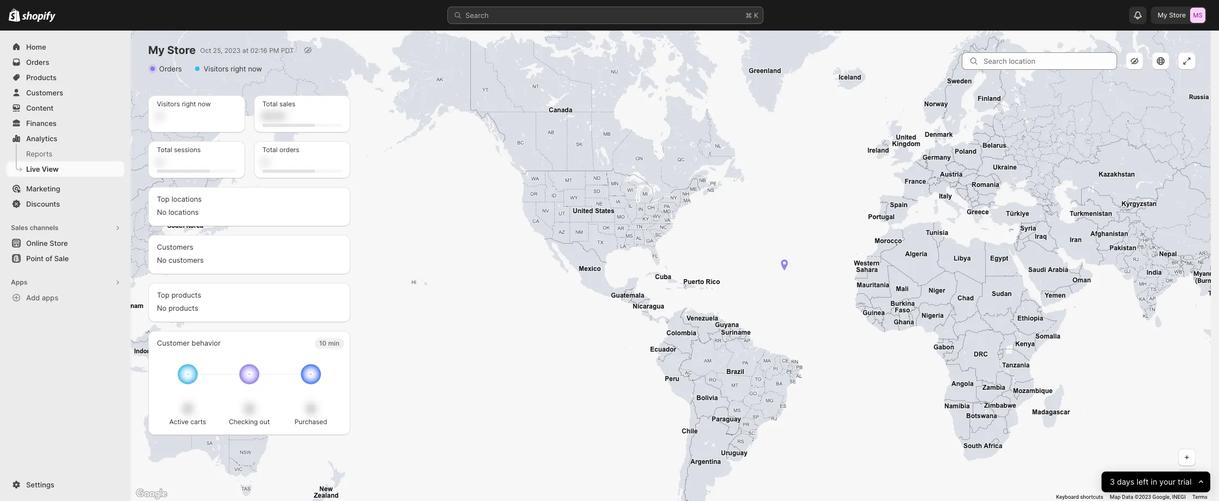 Task type: vqa. For each thing, say whether or not it's contained in the screenshot.
$0.00
yes



Task type: locate. For each thing, give the bounding box(es) containing it.
customer behavior
[[157, 339, 221, 347]]

1 horizontal spatial visitors
[[204, 64, 229, 73]]

0 vertical spatial top
[[157, 195, 170, 203]]

2 horizontal spatial store
[[1170, 11, 1186, 19]]

total left orders
[[263, 146, 278, 154]]

top inside top locations no locations
[[157, 195, 170, 203]]

0 horizontal spatial store
[[50, 239, 68, 248]]

apps button
[[7, 275, 124, 290]]

0 up top locations no locations
[[157, 157, 162, 166]]

my left oct
[[148, 44, 165, 57]]

right for visitors right now
[[231, 64, 246, 73]]

customer
[[157, 339, 190, 347]]

at
[[243, 46, 249, 55]]

store for my store
[[1170, 11, 1186, 19]]

3
[[1111, 477, 1115, 487]]

0 horizontal spatial my
[[148, 44, 165, 57]]

2 top from the top
[[157, 291, 170, 299]]

customers
[[26, 88, 63, 97], [157, 243, 193, 251]]

customers no customers
[[157, 243, 204, 264]]

no
[[157, 208, 167, 216], [157, 256, 167, 264], [157, 304, 167, 312]]

visitors for visitors right now 0
[[157, 100, 180, 108]]

reports
[[26, 149, 52, 158]]

right
[[231, 64, 246, 73], [182, 100, 196, 108]]

total left sessions in the left top of the page
[[157, 146, 172, 154]]

live
[[26, 165, 40, 173]]

1 no from the top
[[157, 208, 167, 216]]

store left oct
[[167, 44, 196, 57]]

0 up total sessions 0
[[157, 111, 162, 120]]

my left my store image
[[1158, 11, 1168, 19]]

0 vertical spatial customers
[[26, 88, 63, 97]]

top down total sessions 0
[[157, 195, 170, 203]]

min
[[328, 339, 340, 347]]

sale
[[54, 254, 69, 263]]

1 vertical spatial now
[[198, 100, 211, 108]]

total up $0.00
[[263, 100, 278, 108]]

products down customers
[[172, 291, 201, 299]]

top products no products
[[157, 291, 201, 312]]

0 up the checking
[[246, 402, 253, 415]]

0 horizontal spatial customers
[[26, 88, 63, 97]]

no up customer
[[157, 304, 167, 312]]

2023
[[225, 46, 241, 55]]

2 vertical spatial store
[[50, 239, 68, 248]]

sessions
[[174, 146, 201, 154]]

0 vertical spatial store
[[1170, 11, 1186, 19]]

visitors right now 0
[[157, 100, 211, 120]]

map region
[[131, 31, 1211, 501]]

0 down $0.00
[[263, 157, 268, 166]]

1 top from the top
[[157, 195, 170, 203]]

my
[[1158, 11, 1168, 19], [148, 44, 165, 57]]

products up customer behavior
[[169, 304, 198, 312]]

1 horizontal spatial now
[[248, 64, 262, 73]]

online store
[[26, 239, 68, 248]]

visitors
[[204, 64, 229, 73], [157, 100, 180, 108]]

0 horizontal spatial now
[[198, 100, 211, 108]]

my store image
[[1191, 8, 1206, 23]]

1 vertical spatial customers
[[157, 243, 193, 251]]

customers for customers
[[26, 88, 63, 97]]

reports link
[[7, 146, 124, 161]]

top down customers
[[157, 291, 170, 299]]

02:16
[[250, 46, 267, 55]]

add apps
[[26, 293, 58, 302]]

now inside visitors right now 0
[[198, 100, 211, 108]]

customers inside 'customers no customers'
[[157, 243, 193, 251]]

3 days left in your trial button
[[1102, 472, 1211, 492]]

0 inside 0 active carts
[[184, 402, 192, 415]]

products
[[172, 291, 201, 299], [169, 304, 198, 312]]

total for total orders 0
[[263, 146, 278, 154]]

customers for customers no customers
[[157, 243, 193, 251]]

1 vertical spatial right
[[182, 100, 196, 108]]

0 horizontal spatial orders
[[26, 58, 49, 67]]

visitors for visitors right now
[[204, 64, 229, 73]]

1 horizontal spatial orders
[[159, 64, 182, 73]]

now down 02:16
[[248, 64, 262, 73]]

google image
[[134, 487, 170, 501]]

0 horizontal spatial visitors
[[157, 100, 180, 108]]

right inside visitors right now 0
[[182, 100, 196, 108]]

total inside the total orders 0
[[263, 146, 278, 154]]

orders down the home on the top of page
[[26, 58, 49, 67]]

Search location text field
[[984, 52, 1118, 70]]

10 min
[[319, 339, 340, 347]]

no up 'customers no customers'
[[157, 208, 167, 216]]

oct
[[200, 46, 211, 55]]

store left my store image
[[1170, 11, 1186, 19]]

0 active carts
[[169, 402, 206, 426]]

1 vertical spatial store
[[167, 44, 196, 57]]

view
[[42, 165, 59, 173]]

top for top locations no locations
[[157, 195, 170, 203]]

orders up visitors right now 0
[[159, 64, 182, 73]]

total orders 0
[[263, 146, 300, 166]]

10
[[319, 339, 327, 347]]

total inside total sessions 0
[[157, 146, 172, 154]]

locations down total sessions 0
[[172, 195, 202, 203]]

2 vertical spatial no
[[157, 304, 167, 312]]

total sales $0.00
[[263, 100, 295, 120]]

visitors inside visitors right now 0
[[157, 100, 180, 108]]

keyboard
[[1057, 494, 1079, 500]]

home link
[[7, 39, 124, 55]]

1 vertical spatial my
[[148, 44, 165, 57]]

locations
[[172, 195, 202, 203], [169, 208, 199, 216]]

no inside top locations no locations
[[157, 208, 167, 216]]

online store button
[[0, 236, 131, 251]]

locations up 'customers no customers'
[[169, 208, 199, 216]]

0 vertical spatial right
[[231, 64, 246, 73]]

0
[[157, 111, 162, 120], [157, 157, 162, 166], [263, 157, 268, 166], [184, 402, 192, 415], [246, 402, 253, 415], [307, 402, 315, 415]]

0 vertical spatial visitors
[[204, 64, 229, 73]]

total
[[263, 100, 278, 108], [157, 146, 172, 154], [263, 146, 278, 154]]

customers down products
[[26, 88, 63, 97]]

customers up customers
[[157, 243, 193, 251]]

1 vertical spatial no
[[157, 256, 167, 264]]

1 horizontal spatial my
[[1158, 11, 1168, 19]]

add
[[26, 293, 40, 302]]

1 horizontal spatial store
[[167, 44, 196, 57]]

store up sale
[[50, 239, 68, 248]]

now down "visitors right now"
[[198, 100, 211, 108]]

add apps button
[[7, 290, 124, 305]]

top for top products no products
[[157, 291, 170, 299]]

1 vertical spatial top
[[157, 291, 170, 299]]

carts
[[191, 418, 206, 426]]

store inside "link"
[[50, 239, 68, 248]]

now
[[248, 64, 262, 73], [198, 100, 211, 108]]

0 inside total sessions 0
[[157, 157, 162, 166]]

0 checking out
[[229, 402, 270, 426]]

apps
[[42, 293, 58, 302]]

visitors up sessions in the left top of the page
[[157, 100, 180, 108]]

1 vertical spatial visitors
[[157, 100, 180, 108]]

0 vertical spatial now
[[248, 64, 262, 73]]

3 no from the top
[[157, 304, 167, 312]]

top inside the top products no products
[[157, 291, 170, 299]]

0 up the purchased in the bottom of the page
[[307, 402, 315, 415]]

finances
[[26, 119, 57, 128]]

visitors right now
[[204, 64, 262, 73]]

0 horizontal spatial right
[[182, 100, 196, 108]]

2 no from the top
[[157, 256, 167, 264]]

no inside the top products no products
[[157, 304, 167, 312]]

store
[[1170, 11, 1186, 19], [167, 44, 196, 57], [50, 239, 68, 248]]

1 horizontal spatial customers
[[157, 243, 193, 251]]

right down 2023
[[231, 64, 246, 73]]

visitors down 25,
[[204, 64, 229, 73]]

0 vertical spatial no
[[157, 208, 167, 216]]

settings link
[[7, 477, 124, 492]]

right up sessions in the left top of the page
[[182, 100, 196, 108]]

online
[[26, 239, 48, 248]]

0 vertical spatial my
[[1158, 11, 1168, 19]]

total inside total sales $0.00
[[263, 100, 278, 108]]

no left customers
[[157, 256, 167, 264]]

active
[[169, 418, 189, 426]]

⌘
[[746, 11, 752, 20]]

1 horizontal spatial right
[[231, 64, 246, 73]]

0 up active
[[184, 402, 192, 415]]



Task type: describe. For each thing, give the bounding box(es) containing it.
home
[[26, 43, 46, 51]]

search
[[466, 11, 489, 20]]

0 inside the 0 checking out
[[246, 402, 253, 415]]

live view
[[26, 165, 59, 173]]

store for my store oct 25, 2023 at 02:16 pm pdt
[[167, 44, 196, 57]]

point of sale button
[[0, 251, 131, 266]]

my store
[[1158, 11, 1186, 19]]

settings
[[26, 480, 54, 489]]

©2023
[[1135, 494, 1152, 500]]

shopify image
[[22, 11, 56, 22]]

shortcuts
[[1081, 494, 1104, 500]]

0 vertical spatial locations
[[172, 195, 202, 203]]

k
[[754, 11, 759, 20]]

customers link
[[7, 85, 124, 100]]

point of sale
[[26, 254, 69, 263]]

orders
[[280, 146, 300, 154]]

apps
[[11, 278, 27, 286]]

your
[[1160, 477, 1176, 487]]

products
[[26, 73, 57, 82]]

discounts link
[[7, 196, 124, 212]]

customers
[[169, 256, 204, 264]]

0 purchased
[[295, 402, 327, 426]]

marketing link
[[7, 181, 124, 196]]

now for visitors right now
[[248, 64, 262, 73]]

no for top products no products
[[157, 304, 167, 312]]

left
[[1137, 477, 1149, 487]]

inegi
[[1173, 494, 1186, 500]]

live view link
[[7, 161, 124, 177]]

no for top locations no locations
[[157, 208, 167, 216]]

total for total sessions 0
[[157, 146, 172, 154]]

sales channels
[[11, 224, 58, 232]]

right for visitors right now 0
[[182, 100, 196, 108]]

out
[[260, 418, 270, 426]]

now for visitors right now 0
[[198, 100, 211, 108]]

total sessions 0
[[157, 146, 201, 166]]

terms link
[[1193, 494, 1208, 500]]

terms
[[1193, 494, 1208, 500]]

my for my store
[[1158, 11, 1168, 19]]

online store link
[[7, 236, 124, 251]]

channels
[[30, 224, 58, 232]]

total for total sales $0.00
[[263, 100, 278, 108]]

0 inside 0 purchased
[[307, 402, 315, 415]]

top locations no locations
[[157, 195, 202, 216]]

trial
[[1178, 477, 1192, 487]]

data
[[1122, 494, 1134, 500]]

of
[[45, 254, 52, 263]]

my store oct 25, 2023 at 02:16 pm pdt
[[148, 44, 294, 57]]

$0.00
[[263, 111, 285, 120]]

analytics
[[26, 134, 57, 143]]

checking
[[229, 418, 258, 426]]

pdt
[[281, 46, 294, 55]]

shopify image
[[9, 9, 20, 22]]

map data ©2023 google, inegi
[[1110, 494, 1186, 500]]

0 inside the total orders 0
[[263, 157, 268, 166]]

pm
[[269, 46, 279, 55]]

content link
[[7, 100, 124, 116]]

keyboard shortcuts
[[1057, 494, 1104, 500]]

google,
[[1153, 494, 1171, 500]]

map
[[1110, 494, 1121, 500]]

marketing
[[26, 184, 60, 193]]

sales
[[11, 224, 28, 232]]

content
[[26, 104, 54, 112]]

keyboard shortcuts button
[[1057, 493, 1104, 501]]

store for online store
[[50, 239, 68, 248]]

no inside 'customers no customers'
[[157, 256, 167, 264]]

products link
[[7, 70, 124, 85]]

days
[[1118, 477, 1135, 487]]

finances link
[[7, 116, 124, 131]]

1 vertical spatial products
[[169, 304, 198, 312]]

purchased
[[295, 418, 327, 426]]

sales channels button
[[7, 220, 124, 236]]

sales
[[280, 100, 295, 108]]

point of sale link
[[7, 251, 124, 266]]

25,
[[213, 46, 223, 55]]

point
[[26, 254, 44, 263]]

in
[[1151, 477, 1158, 487]]

1 vertical spatial locations
[[169, 208, 199, 216]]

behavior
[[192, 339, 221, 347]]

3 days left in your trial
[[1111, 477, 1192, 487]]

⌘ k
[[746, 11, 759, 20]]

my for my store oct 25, 2023 at 02:16 pm pdt
[[148, 44, 165, 57]]

analytics link
[[7, 131, 124, 146]]

orders link
[[7, 55, 124, 70]]

0 inside visitors right now 0
[[157, 111, 162, 120]]

0 vertical spatial products
[[172, 291, 201, 299]]



